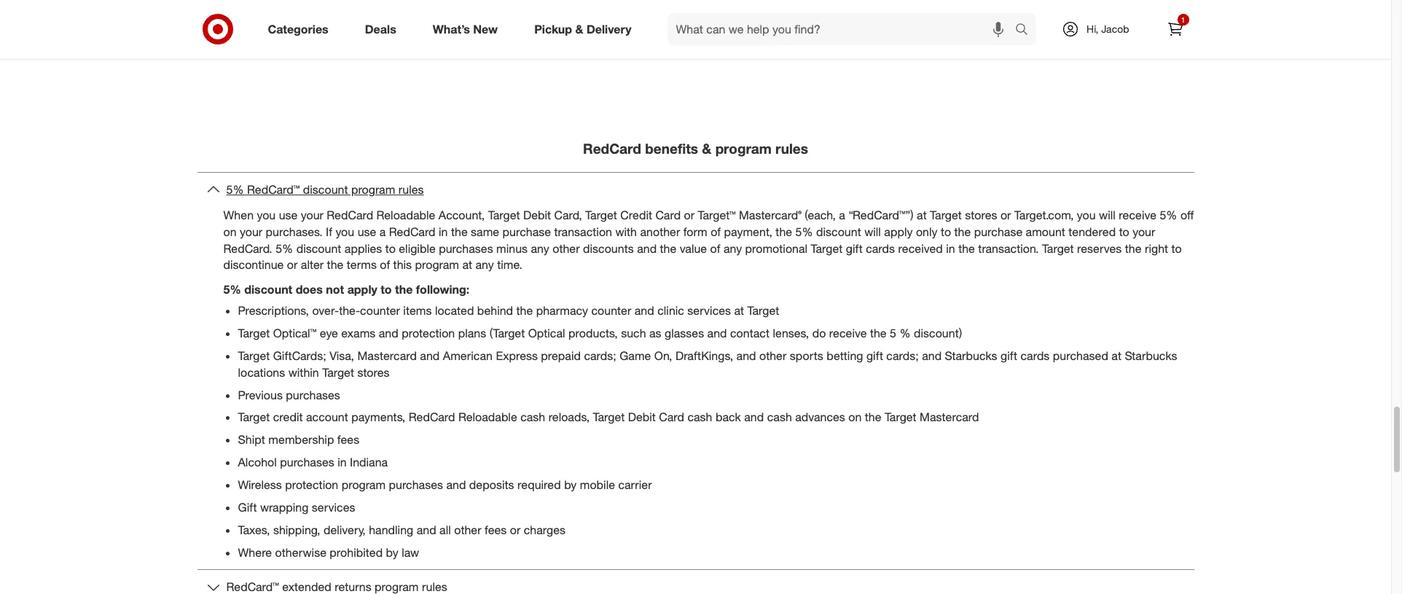 Task type: locate. For each thing, give the bounding box(es) containing it.
draftkings,
[[676, 348, 734, 363]]

2 horizontal spatial in
[[947, 241, 956, 256]]

and up draftkings,
[[708, 326, 727, 341]]

and right exams
[[379, 326, 399, 341]]

any left time.
[[476, 258, 494, 272]]

1 vertical spatial rules
[[399, 182, 424, 197]]

5% up when
[[226, 182, 244, 197]]

0 vertical spatial apply
[[885, 224, 913, 239]]

program inside when you use your redcard reloadable account, target debit card, target credit card or target™ mastercard® (each, a "redcard™") at target stores or target.com, you will receive 5% off on your purchases. if you use a redcard in the same purchase transaction with another form of payment, the 5% discount will apply only to the purchase amount tendered to your redcard. 5% discount applies to eligible purchases minus any other discounts and the value of any promotional target gift cards received in the transaction. target reserves the right to discontinue or alter the terms of this program at any time.
[[415, 258, 459, 272]]

1 horizontal spatial on
[[849, 410, 862, 425]]

prescriptions, over-the-counter items located behind the pharmacy counter and clinic services at target
[[238, 303, 780, 318]]

protection down items
[[402, 326, 455, 341]]

1 vertical spatial by
[[386, 545, 399, 560]]

exams
[[341, 326, 376, 341]]

target giftcards; visa, mastercard and american express prepaid cards; game on, draftkings, and other sports betting gift cards; and starbucks gift cards purchased at starbucks locations within target stores
[[238, 348, 1178, 380]]

0 vertical spatial card
[[656, 208, 681, 222]]

0 vertical spatial receive
[[1119, 208, 1157, 222]]

program up following:
[[415, 258, 459, 272]]

program up 5% redcard™ discount program rules dropdown button
[[716, 140, 772, 157]]

does
[[296, 282, 323, 297]]

reloadable
[[377, 208, 435, 222], [459, 410, 517, 425]]

categories
[[268, 22, 329, 36]]

mobile
[[580, 478, 615, 492]]

your
[[301, 208, 324, 222], [240, 224, 263, 239], [1133, 224, 1156, 239]]

behind
[[477, 303, 513, 318]]

this
[[393, 258, 412, 272]]

1 horizontal spatial apply
[[885, 224, 913, 239]]

cards
[[866, 241, 895, 256], [1021, 348, 1050, 363]]

stores inside when you use your redcard reloadable account, target debit card, target credit card or target™ mastercard® (each, a "redcard™") at target stores or target.com, you will receive 5% off on your purchases. if you use a redcard in the same purchase transaction with another form of payment, the 5% discount will apply only to the purchase amount tendered to your redcard. 5% discount applies to eligible purchases minus any other discounts and the value of any promotional target gift cards received in the transaction. target reserves the right to discontinue or alter the terms of this program at any time.
[[965, 208, 998, 222]]

deals
[[365, 22, 396, 36]]

0 vertical spatial other
[[553, 241, 580, 256]]

the
[[451, 224, 468, 239], [776, 224, 793, 239], [955, 224, 971, 239], [660, 241, 677, 256], [959, 241, 975, 256], [1125, 241, 1142, 256], [327, 258, 344, 272], [395, 282, 413, 297], [517, 303, 533, 318], [870, 326, 887, 341], [865, 410, 882, 425]]

1 horizontal spatial a
[[839, 208, 846, 222]]

rules inside 5% redcard™ discount program rules dropdown button
[[399, 182, 424, 197]]

starbucks
[[945, 348, 998, 363], [1125, 348, 1178, 363]]

1 vertical spatial cards
[[1021, 348, 1050, 363]]

plans
[[458, 326, 486, 341]]

any right "minus"
[[531, 241, 550, 256]]

protection
[[402, 326, 455, 341], [285, 478, 338, 492]]

back
[[716, 410, 741, 425]]

services up the delivery,
[[312, 500, 355, 515]]

redcard
[[583, 140, 642, 157], [327, 208, 373, 222], [389, 224, 436, 239], [409, 410, 455, 425]]

debit down "game"
[[628, 410, 656, 425]]

to
[[941, 224, 952, 239], [1120, 224, 1130, 239], [385, 241, 396, 256], [1172, 241, 1182, 256], [381, 282, 392, 297]]

0 horizontal spatial cards
[[866, 241, 895, 256]]

1 vertical spatial on
[[849, 410, 862, 425]]

in left indiana
[[338, 455, 347, 470]]

0 horizontal spatial mastercard
[[358, 348, 417, 363]]

0 vertical spatial &
[[576, 22, 584, 36]]

1 horizontal spatial by
[[564, 478, 577, 492]]

will up tendered
[[1099, 208, 1116, 222]]

0 horizontal spatial fees
[[337, 433, 360, 447]]

0 horizontal spatial &
[[576, 22, 584, 36]]

stores up transaction.
[[965, 208, 998, 222]]

previous
[[238, 388, 283, 402]]

discount
[[303, 182, 348, 197], [817, 224, 862, 239], [297, 241, 341, 256], [244, 282, 293, 297]]

2 vertical spatial other
[[454, 523, 482, 537]]

otherwise
[[275, 545, 327, 560]]

will down "redcard™")
[[865, 224, 881, 239]]

receive inside when you use your redcard reloadable account, target debit card, target credit card or target™ mastercard® (each, a "redcard™") at target stores or target.com, you will receive 5% off on your purchases. if you use a redcard in the same purchase transaction with another form of payment, the 5% discount will apply only to the purchase amount tendered to your redcard. 5% discount applies to eligible purchases minus any other discounts and the value of any promotional target gift cards received in the transaction. target reserves the right to discontinue or alter the terms of this program at any time.
[[1119, 208, 1157, 222]]

stores
[[965, 208, 998, 222], [358, 365, 390, 380]]

cards; down target optical™ eye exams and protection plans (target optical products, such as glasses and contact lenses, do receive the 5 % discount)
[[584, 348, 617, 363]]

1 horizontal spatial protection
[[402, 326, 455, 341]]

prohibited
[[330, 545, 383, 560]]

a right (each,
[[839, 208, 846, 222]]

5% down discontinue on the top
[[223, 282, 241, 297]]

use up applies
[[358, 224, 376, 239]]

cards left purchased
[[1021, 348, 1050, 363]]

1 horizontal spatial reloadable
[[459, 410, 517, 425]]

reloadable up eligible
[[377, 208, 435, 222]]

of
[[711, 224, 721, 239], [711, 241, 721, 256], [380, 258, 390, 272]]

discount up if
[[303, 182, 348, 197]]

1 vertical spatial stores
[[358, 365, 390, 380]]

wireless protection program purchases and deposits required by mobile carrier
[[238, 478, 652, 492]]

reloadable inside when you use your redcard reloadable account, target debit card, target credit card or target™ mastercard® (each, a "redcard™") at target stores or target.com, you will receive 5% off on your purchases. if you use a redcard in the same purchase transaction with another form of payment, the 5% discount will apply only to the purchase amount tendered to your redcard. 5% discount applies to eligible purchases minus any other discounts and the value of any promotional target gift cards received in the transaction. target reserves the right to discontinue or alter the terms of this program at any time.
[[377, 208, 435, 222]]

0 vertical spatial cards
[[866, 241, 895, 256]]

what's new link
[[420, 13, 516, 45]]

0 horizontal spatial debit
[[523, 208, 551, 222]]

0 horizontal spatial reloadable
[[377, 208, 435, 222]]

counter up target optical™ eye exams and protection plans (target optical products, such as glasses and contact lenses, do receive the 5 % discount)
[[592, 303, 632, 318]]

delivery
[[587, 22, 632, 36]]

2 cash from the left
[[688, 410, 713, 425]]

1 horizontal spatial use
[[358, 224, 376, 239]]

carrier
[[619, 478, 652, 492]]

where
[[238, 545, 272, 560]]

fees
[[337, 433, 360, 447], [485, 523, 507, 537]]

rules up eligible
[[399, 182, 424, 197]]

a up applies
[[380, 224, 386, 239]]

the down the account,
[[451, 224, 468, 239]]

fees up indiana
[[337, 433, 360, 447]]

another
[[640, 224, 680, 239]]

at right purchased
[[1112, 348, 1122, 363]]

your up purchases.
[[301, 208, 324, 222]]

redcard™
[[247, 182, 300, 197]]

5% down (each,
[[796, 224, 813, 239]]

0 vertical spatial fees
[[337, 433, 360, 447]]

0 vertical spatial on
[[223, 224, 237, 239]]

cash left advances
[[767, 410, 792, 425]]

rules up mastercard®
[[776, 140, 808, 157]]

0 vertical spatial services
[[688, 303, 731, 318]]

0 horizontal spatial stores
[[358, 365, 390, 380]]

1 horizontal spatial fees
[[485, 523, 507, 537]]

0 horizontal spatial apply
[[348, 282, 378, 297]]

1 vertical spatial services
[[312, 500, 355, 515]]

on down when
[[223, 224, 237, 239]]

1 horizontal spatial receive
[[1119, 208, 1157, 222]]

apply inside when you use your redcard reloadable account, target debit card, target credit card or target™ mastercard® (each, a "redcard™") at target stores or target.com, you will receive 5% off on your purchases. if you use a redcard in the same purchase transaction with another form of payment, the 5% discount will apply only to the purchase amount tendered to your redcard. 5% discount applies to eligible purchases minus any other discounts and the value of any promotional target gift cards received in the transaction. target reserves the right to discontinue or alter the terms of this program at any time.
[[885, 224, 913, 239]]

counter up exams
[[360, 303, 400, 318]]

1 vertical spatial a
[[380, 224, 386, 239]]

rules for redcard benefits & program rules
[[776, 140, 808, 157]]

"redcard™")
[[849, 208, 914, 222]]

0 horizontal spatial any
[[476, 258, 494, 272]]

1 vertical spatial reloadable
[[459, 410, 517, 425]]

1 horizontal spatial counter
[[592, 303, 632, 318]]

if
[[326, 224, 332, 239]]

sports
[[790, 348, 824, 363]]

categories link
[[256, 13, 347, 45]]

time.
[[497, 258, 523, 272]]

on
[[223, 224, 237, 239], [849, 410, 862, 425]]

2 vertical spatial of
[[380, 258, 390, 272]]

starbucks right purchased
[[1125, 348, 1178, 363]]

clinic
[[658, 303, 685, 318]]

gift down "redcard™")
[[846, 241, 863, 256]]

a
[[839, 208, 846, 222], [380, 224, 386, 239]]

0 vertical spatial use
[[279, 208, 298, 222]]

starbucks down discount)
[[945, 348, 998, 363]]

0 horizontal spatial in
[[338, 455, 347, 470]]

0 vertical spatial mastercard
[[358, 348, 417, 363]]

at up only
[[917, 208, 927, 222]]

0 horizontal spatial on
[[223, 224, 237, 239]]

reloadable for account,
[[377, 208, 435, 222]]

1 horizontal spatial cash
[[688, 410, 713, 425]]

1 vertical spatial in
[[947, 241, 956, 256]]

1 horizontal spatial cards
[[1021, 348, 1050, 363]]

1 vertical spatial use
[[358, 224, 376, 239]]

the right advances
[[865, 410, 882, 425]]

0 vertical spatial debit
[[523, 208, 551, 222]]

1 horizontal spatial services
[[688, 303, 731, 318]]

other
[[553, 241, 580, 256], [760, 348, 787, 363], [454, 523, 482, 537]]

What can we help you find? suggestions appear below search field
[[667, 13, 1019, 45]]

0 horizontal spatial starbucks
[[945, 348, 998, 363]]

1 vertical spatial fees
[[485, 523, 507, 537]]

target™
[[698, 208, 736, 222]]

0 horizontal spatial services
[[312, 500, 355, 515]]

any down payment,
[[724, 241, 742, 256]]

in down the account,
[[439, 224, 448, 239]]

purchase up "minus"
[[503, 224, 551, 239]]

1 horizontal spatial starbucks
[[1125, 348, 1178, 363]]

fees down deposits
[[485, 523, 507, 537]]

stores inside target giftcards; visa, mastercard and american express prepaid cards; game on, draftkings, and other sports betting gift cards; and starbucks gift cards purchased at starbucks locations within target stores
[[358, 365, 390, 380]]

0 horizontal spatial cash
[[521, 410, 545, 425]]

the left 5
[[870, 326, 887, 341]]

1 horizontal spatial &
[[702, 140, 712, 157]]

debit
[[523, 208, 551, 222], [628, 410, 656, 425]]

1 starbucks from the left
[[945, 348, 998, 363]]

apply down "redcard™")
[[885, 224, 913, 239]]

discontinue
[[223, 258, 284, 272]]

0 horizontal spatial a
[[380, 224, 386, 239]]

2 purchase from the left
[[975, 224, 1023, 239]]

betting
[[827, 348, 864, 363]]

card left back
[[659, 410, 685, 425]]

you right if
[[336, 224, 354, 239]]

any
[[531, 241, 550, 256], [724, 241, 742, 256], [476, 258, 494, 272]]

by left law on the bottom left of page
[[386, 545, 399, 560]]

1 horizontal spatial debit
[[628, 410, 656, 425]]

taxes,
[[238, 523, 270, 537]]

receive up right
[[1119, 208, 1157, 222]]

at
[[917, 208, 927, 222], [462, 258, 472, 272], [735, 303, 744, 318], [1112, 348, 1122, 363]]

1 vertical spatial of
[[711, 241, 721, 256]]

wireless
[[238, 478, 282, 492]]

you down the 'redcard™'
[[257, 208, 276, 222]]

reserves
[[1078, 241, 1122, 256]]

receive up betting
[[830, 326, 867, 341]]

0 horizontal spatial purchase
[[503, 224, 551, 239]]

do
[[813, 326, 826, 341]]

0 horizontal spatial counter
[[360, 303, 400, 318]]

purchases
[[439, 241, 493, 256], [286, 388, 340, 402], [280, 455, 334, 470], [389, 478, 443, 492]]

redcard up eligible
[[389, 224, 436, 239]]

1 horizontal spatial your
[[301, 208, 324, 222]]

services up glasses
[[688, 303, 731, 318]]

1 vertical spatial mastercard
[[920, 410, 980, 425]]

cards; down '%' at the right of the page
[[887, 348, 919, 363]]

2 horizontal spatial other
[[760, 348, 787, 363]]

0 horizontal spatial rules
[[399, 182, 424, 197]]

0 horizontal spatial by
[[386, 545, 399, 560]]

0 vertical spatial rules
[[776, 140, 808, 157]]

1 link
[[1160, 13, 1192, 45]]

0 vertical spatial by
[[564, 478, 577, 492]]

apply down terms
[[348, 282, 378, 297]]

discount up alter
[[297, 241, 341, 256]]

you up tendered
[[1077, 208, 1096, 222]]

1 horizontal spatial other
[[553, 241, 580, 256]]

you
[[257, 208, 276, 222], [1077, 208, 1096, 222], [336, 224, 354, 239]]

or up transaction.
[[1001, 208, 1012, 222]]

0 vertical spatial will
[[1099, 208, 1116, 222]]

by
[[564, 478, 577, 492], [386, 545, 399, 560]]

card up another
[[656, 208, 681, 222]]

0 horizontal spatial cards;
[[584, 348, 617, 363]]

the right only
[[955, 224, 971, 239]]

and
[[637, 241, 657, 256], [635, 303, 655, 318], [379, 326, 399, 341], [708, 326, 727, 341], [420, 348, 440, 363], [737, 348, 756, 363], [922, 348, 942, 363], [745, 410, 764, 425], [446, 478, 466, 492], [417, 523, 436, 537]]

of left the this
[[380, 258, 390, 272]]

transaction
[[554, 224, 612, 239]]

will
[[1099, 208, 1116, 222], [865, 224, 881, 239]]

what's
[[433, 22, 470, 36]]

indiana
[[350, 455, 388, 470]]

0 vertical spatial reloadable
[[377, 208, 435, 222]]

card inside when you use your redcard reloadable account, target debit card, target credit card or target™ mastercard® (each, a "redcard™") at target stores or target.com, you will receive 5% off on your purchases. if you use a redcard in the same purchase transaction with another form of payment, the 5% discount will apply only to the purchase amount tendered to your redcard. 5% discount applies to eligible purchases minus any other discounts and the value of any promotional target gift cards received in the transaction. target reserves the right to discontinue or alter the terms of this program at any time.
[[656, 208, 681, 222]]

0 vertical spatial protection
[[402, 326, 455, 341]]

at up contact
[[735, 303, 744, 318]]

over-
[[312, 303, 339, 318]]

stores down exams
[[358, 365, 390, 380]]

of down target™
[[711, 224, 721, 239]]

1 vertical spatial apply
[[348, 282, 378, 297]]

or left charges
[[510, 523, 521, 537]]

gift right betting
[[867, 348, 884, 363]]

1 horizontal spatial cards;
[[887, 348, 919, 363]]

eye
[[320, 326, 338, 341]]

reloadable down american
[[459, 410, 517, 425]]

1 cards; from the left
[[584, 348, 617, 363]]

0 horizontal spatial other
[[454, 523, 482, 537]]

& right benefits
[[702, 140, 712, 157]]

discount down (each,
[[817, 224, 862, 239]]

cash left reloads,
[[521, 410, 545, 425]]

debit inside when you use your redcard reloadable account, target debit card, target credit card or target™ mastercard® (each, a "redcard™") at target stores or target.com, you will receive 5% off on your purchases. if you use a redcard in the same purchase transaction with another form of payment, the 5% discount will apply only to the purchase amount tendered to your redcard. 5% discount applies to eligible purchases minus any other discounts and the value of any promotional target gift cards received in the transaction. target reserves the right to discontinue or alter the terms of this program at any time.
[[523, 208, 551, 222]]

5% inside dropdown button
[[226, 182, 244, 197]]

2 horizontal spatial gift
[[1001, 348, 1018, 363]]

use up purchases.
[[279, 208, 298, 222]]

2 cards; from the left
[[887, 348, 919, 363]]

in right the received
[[947, 241, 956, 256]]

1 horizontal spatial rules
[[776, 140, 808, 157]]

1 counter from the left
[[360, 303, 400, 318]]

card
[[656, 208, 681, 222], [659, 410, 685, 425]]

membership
[[269, 433, 334, 447]]

other down transaction
[[553, 241, 580, 256]]

program up applies
[[351, 182, 395, 197]]

on right advances
[[849, 410, 862, 425]]

by left mobile
[[564, 478, 577, 492]]

cards down "redcard™")
[[866, 241, 895, 256]]

debit left card,
[[523, 208, 551, 222]]

search button
[[1009, 13, 1044, 48]]

the down the this
[[395, 282, 413, 297]]

1 horizontal spatial stores
[[965, 208, 998, 222]]

other down lenses,
[[760, 348, 787, 363]]

3 cash from the left
[[767, 410, 792, 425]]

1 horizontal spatial purchase
[[975, 224, 1023, 239]]

services
[[688, 303, 731, 318], [312, 500, 355, 515]]

such
[[621, 326, 646, 341]]

and down contact
[[737, 348, 756, 363]]

in
[[439, 224, 448, 239], [947, 241, 956, 256], [338, 455, 347, 470]]

cash left back
[[688, 410, 713, 425]]

1 vertical spatial other
[[760, 348, 787, 363]]

1 horizontal spatial will
[[1099, 208, 1116, 222]]

eligible
[[399, 241, 436, 256]]

0 vertical spatial in
[[439, 224, 448, 239]]

rules
[[776, 140, 808, 157], [399, 182, 424, 197]]



Task type: vqa. For each thing, say whether or not it's contained in the screenshot.
WHAT'S NEW link
yes



Task type: describe. For each thing, give the bounding box(es) containing it.
gift inside when you use your redcard reloadable account, target debit card, target credit card or target™ mastercard® (each, a "redcard™") at target stores or target.com, you will receive 5% off on your purchases. if you use a redcard in the same purchase transaction with another form of payment, the 5% discount will apply only to the purchase amount tendered to your redcard. 5% discount applies to eligible purchases minus any other discounts and the value of any promotional target gift cards received in the transaction. target reserves the right to discontinue or alter the terms of this program at any time.
[[846, 241, 863, 256]]

1 horizontal spatial mastercard
[[920, 410, 980, 425]]

(each,
[[805, 208, 836, 222]]

received
[[899, 241, 943, 256]]

located
[[435, 303, 474, 318]]

mastercard®
[[739, 208, 802, 222]]

deals link
[[353, 13, 415, 45]]

target.com,
[[1015, 208, 1074, 222]]

at up following:
[[462, 258, 472, 272]]

purchased
[[1053, 348, 1109, 363]]

2 starbucks from the left
[[1125, 348, 1178, 363]]

previous purchases
[[238, 388, 340, 402]]

5% discount does not apply to the following:
[[223, 282, 470, 297]]

5
[[890, 326, 897, 341]]

0 horizontal spatial use
[[279, 208, 298, 222]]

cards inside target giftcards; visa, mastercard and american express prepaid cards; game on, draftkings, and other sports betting gift cards; and starbucks gift cards purchased at starbucks locations within target stores
[[1021, 348, 1050, 363]]

pharmacy
[[536, 303, 588, 318]]

1 vertical spatial &
[[702, 140, 712, 157]]

alcohol purchases in indiana
[[238, 455, 388, 470]]

pickup & delivery
[[535, 22, 632, 36]]

discounts
[[583, 241, 634, 256]]

within
[[288, 365, 319, 380]]

the up promotional
[[776, 224, 793, 239]]

0 horizontal spatial you
[[257, 208, 276, 222]]

items
[[403, 303, 432, 318]]

american
[[443, 348, 493, 363]]

promotional
[[746, 241, 808, 256]]

alter
[[301, 258, 324, 272]]

rules for 5% redcard™ discount program rules
[[399, 182, 424, 197]]

redcard right payments,
[[409, 410, 455, 425]]

redcard benefits & program rules
[[583, 140, 808, 157]]

wrapping
[[260, 500, 309, 515]]

the right alter
[[327, 258, 344, 272]]

shipt
[[238, 433, 265, 447]]

optical™
[[273, 326, 317, 341]]

delivery,
[[324, 523, 366, 537]]

alcohol
[[238, 455, 277, 470]]

taxes, shipping, delivery, handling and all other fees or charges
[[238, 523, 566, 537]]

2 horizontal spatial you
[[1077, 208, 1096, 222]]

card,
[[554, 208, 582, 222]]

payments,
[[352, 410, 406, 425]]

hi, jacob
[[1087, 23, 1130, 35]]

amount
[[1026, 224, 1066, 239]]

and left american
[[420, 348, 440, 363]]

reloadable for cash
[[459, 410, 517, 425]]

value
[[680, 241, 707, 256]]

shipt membership fees
[[238, 433, 360, 447]]

1 horizontal spatial in
[[439, 224, 448, 239]]

and left deposits
[[446, 478, 466, 492]]

program inside 5% redcard™ discount program rules dropdown button
[[351, 182, 395, 197]]

payment,
[[724, 224, 773, 239]]

and left all
[[417, 523, 436, 537]]

2 counter from the left
[[592, 303, 632, 318]]

hi,
[[1087, 23, 1099, 35]]

prescriptions,
[[238, 303, 309, 318]]

when
[[223, 208, 254, 222]]

discount up prescriptions,
[[244, 282, 293, 297]]

optical
[[528, 326, 565, 341]]

0 horizontal spatial your
[[240, 224, 263, 239]]

visa,
[[330, 348, 354, 363]]

advances
[[796, 410, 846, 425]]

credit
[[621, 208, 653, 222]]

redcard left benefits
[[583, 140, 642, 157]]

program down indiana
[[342, 478, 386, 492]]

the-
[[339, 303, 360, 318]]

the left right
[[1125, 241, 1142, 256]]

1 vertical spatial debit
[[628, 410, 656, 425]]

form
[[684, 224, 708, 239]]

redcard up if
[[327, 208, 373, 222]]

not
[[326, 282, 344, 297]]

purchases down within
[[286, 388, 340, 402]]

1 cash from the left
[[521, 410, 545, 425]]

where otherwise prohibited by law
[[238, 545, 419, 560]]

discount inside dropdown button
[[303, 182, 348, 197]]

gift
[[238, 500, 257, 515]]

0 horizontal spatial receive
[[830, 326, 867, 341]]

deposits
[[469, 478, 514, 492]]

1 vertical spatial card
[[659, 410, 685, 425]]

what's new
[[433, 22, 498, 36]]

following:
[[416, 282, 470, 297]]

1 horizontal spatial gift
[[867, 348, 884, 363]]

tendered
[[1069, 224, 1116, 239]]

only
[[916, 224, 938, 239]]

as
[[650, 326, 662, 341]]

and inside when you use your redcard reloadable account, target debit card, target credit card or target™ mastercard® (each, a "redcard™") at target stores or target.com, you will receive 5% off on your purchases. if you use a redcard in the same purchase transaction with another form of payment, the 5% discount will apply only to the purchase amount tendered to your redcard. 5% discount applies to eligible purchases minus any other discounts and the value of any promotional target gift cards received in the transaction. target reserves the right to discontinue or alter the terms of this program at any time.
[[637, 241, 657, 256]]

new
[[473, 22, 498, 36]]

purchases down "membership"
[[280, 455, 334, 470]]

and right back
[[745, 410, 764, 425]]

with
[[616, 224, 637, 239]]

jacob
[[1102, 23, 1130, 35]]

express
[[496, 348, 538, 363]]

gift wrapping services
[[238, 500, 355, 515]]

contact
[[731, 326, 770, 341]]

giftcards;
[[273, 348, 326, 363]]

1 vertical spatial protection
[[285, 478, 338, 492]]

account,
[[439, 208, 485, 222]]

and up "such"
[[635, 303, 655, 318]]

1 horizontal spatial any
[[531, 241, 550, 256]]

1 purchase from the left
[[503, 224, 551, 239]]

0 vertical spatial of
[[711, 224, 721, 239]]

discount)
[[914, 326, 963, 341]]

other inside target giftcards; visa, mastercard and american express prepaid cards; game on, draftkings, and other sports betting gift cards; and starbucks gift cards purchased at starbucks locations within target stores
[[760, 348, 787, 363]]

on,
[[655, 348, 673, 363]]

off
[[1181, 208, 1194, 222]]

charges
[[524, 523, 566, 537]]

purchases inside when you use your redcard reloadable account, target debit card, target credit card or target™ mastercard® (each, a "redcard™") at target stores or target.com, you will receive 5% off on your purchases. if you use a redcard in the same purchase transaction with another form of payment, the 5% discount will apply only to the purchase amount tendered to your redcard. 5% discount applies to eligible purchases minus any other discounts and the value of any promotional target gift cards received in the transaction. target reserves the right to discontinue or alter the terms of this program at any time.
[[439, 241, 493, 256]]

target credit account payments, redcard reloadable cash reloads, target debit card cash back and cash advances on the target mastercard
[[238, 410, 980, 425]]

1
[[1182, 15, 1186, 24]]

5% down purchases.
[[276, 241, 293, 256]]

terms
[[347, 258, 377, 272]]

right
[[1145, 241, 1169, 256]]

and down discount)
[[922, 348, 942, 363]]

5% left off
[[1160, 208, 1178, 222]]

game
[[620, 348, 651, 363]]

benefits
[[645, 140, 698, 157]]

2 horizontal spatial your
[[1133, 224, 1156, 239]]

same
[[471, 224, 500, 239]]

purchases up 'taxes, shipping, delivery, handling and all other fees or charges'
[[389, 478, 443, 492]]

applies
[[345, 241, 382, 256]]

transaction.
[[979, 241, 1039, 256]]

mastercard inside target giftcards; visa, mastercard and american express prepaid cards; game on, draftkings, and other sports betting gift cards; and starbucks gift cards purchased at starbucks locations within target stores
[[358, 348, 417, 363]]

0 vertical spatial a
[[839, 208, 846, 222]]

on inside when you use your redcard reloadable account, target debit card, target credit card or target™ mastercard® (each, a "redcard™") at target stores or target.com, you will receive 5% off on your purchases. if you use a redcard in the same purchase transaction with another form of payment, the 5% discount will apply only to the purchase amount tendered to your redcard. 5% discount applies to eligible purchases minus any other discounts and the value of any promotional target gift cards received in the transaction. target reserves the right to discontinue or alter the terms of this program at any time.
[[223, 224, 237, 239]]

the up (target
[[517, 303, 533, 318]]

cards inside when you use your redcard reloadable account, target debit card, target credit card or target™ mastercard® (each, a "redcard™") at target stores or target.com, you will receive 5% off on your purchases. if you use a redcard in the same purchase transaction with another form of payment, the 5% discount will apply only to the purchase amount tendered to your redcard. 5% discount applies to eligible purchases minus any other discounts and the value of any promotional target gift cards received in the transaction. target reserves the right to discontinue or alter the terms of this program at any time.
[[866, 241, 895, 256]]

account
[[306, 410, 348, 425]]

%
[[900, 326, 911, 341]]

(target
[[490, 326, 525, 341]]

redcard.
[[223, 241, 273, 256]]

or left alter
[[287, 258, 298, 272]]

locations
[[238, 365, 285, 380]]

minus
[[497, 241, 528, 256]]

the down another
[[660, 241, 677, 256]]

1 horizontal spatial you
[[336, 224, 354, 239]]

other inside when you use your redcard reloadable account, target debit card, target credit card or target™ mastercard® (each, a "redcard™") at target stores or target.com, you will receive 5% off on your purchases. if you use a redcard in the same purchase transaction with another form of payment, the 5% discount will apply only to the purchase amount tendered to your redcard. 5% discount applies to eligible purchases minus any other discounts and the value of any promotional target gift cards received in the transaction. target reserves the right to discontinue or alter the terms of this program at any time.
[[553, 241, 580, 256]]

lenses,
[[773, 326, 809, 341]]

or up form
[[684, 208, 695, 222]]

0 horizontal spatial will
[[865, 224, 881, 239]]

credit
[[273, 410, 303, 425]]

purchases.
[[266, 224, 323, 239]]

2 horizontal spatial any
[[724, 241, 742, 256]]

the left transaction.
[[959, 241, 975, 256]]

all
[[440, 523, 451, 537]]

at inside target giftcards; visa, mastercard and american express prepaid cards; game on, draftkings, and other sports betting gift cards; and starbucks gift cards purchased at starbucks locations within target stores
[[1112, 348, 1122, 363]]



